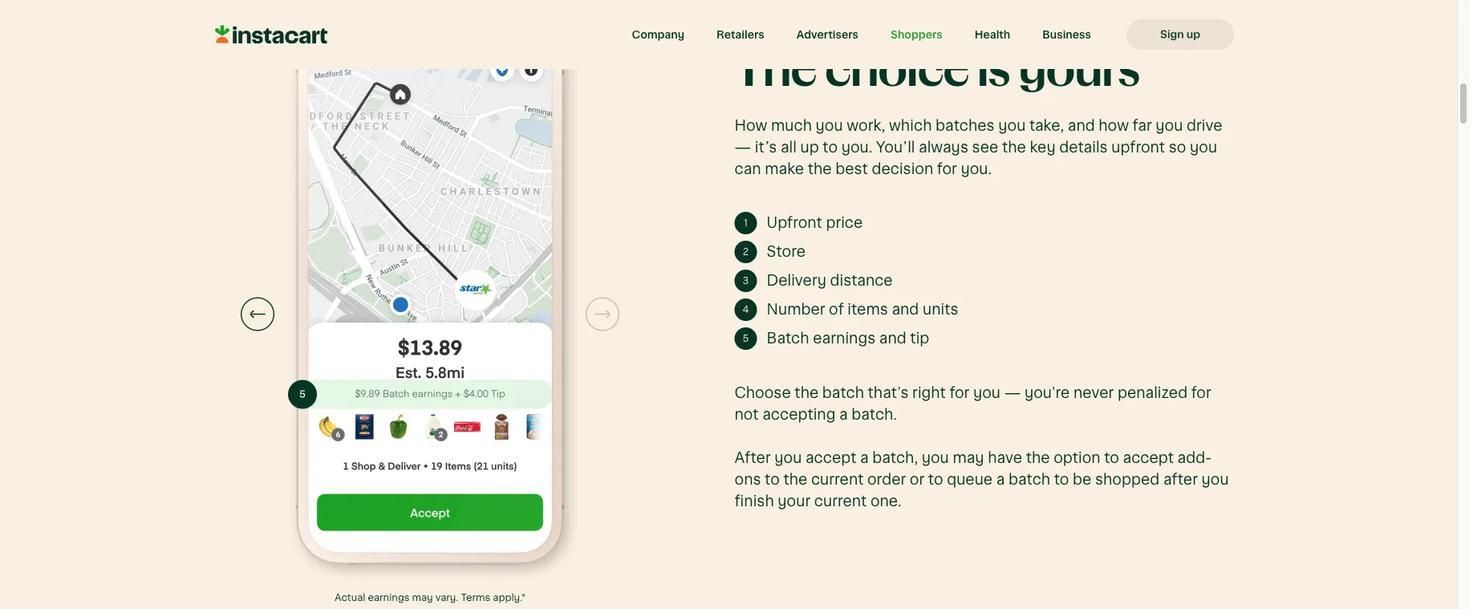 Task type: vqa. For each thing, say whether or not it's contained in the screenshot.
You'll
yes



Task type: describe. For each thing, give the bounding box(es) containing it.
the right have
[[1026, 450, 1050, 465]]

finish
[[735, 493, 774, 509]]

company
[[632, 29, 685, 40]]

take,
[[1030, 117, 1064, 133]]

actual
[[335, 592, 365, 603]]

number
[[767, 302, 825, 317]]

distance
[[830, 273, 893, 288]]

the choice is yours
[[735, 48, 1140, 94]]

units
[[923, 302, 959, 317]]

retailers button
[[701, 19, 781, 50]]

3
[[743, 275, 749, 286]]

batches
[[936, 117, 995, 133]]

for right right
[[950, 385, 970, 400]]

health button
[[959, 19, 1027, 50]]

a inside choose the batch that's right for you — you're never penalized for not accepting a batch.
[[839, 406, 848, 422]]

it's
[[755, 139, 777, 155]]

penalized
[[1118, 385, 1188, 400]]

2
[[743, 246, 749, 257]]

have
[[988, 450, 1023, 465]]

best
[[836, 161, 868, 176]]

business
[[1043, 29, 1091, 40]]

business button
[[1027, 19, 1107, 50]]

how much you work, which batches you take, and how far you drive — it's all up to you. you'll always see the key details upfront so you can make the best decision for you.
[[735, 117, 1223, 176]]

after you accept a batch, you may have the option to accept add- ons to the current order or to queue a batch to be shopped after you finish your current one.
[[735, 450, 1229, 509]]

you up so
[[1156, 117, 1183, 133]]

or
[[910, 471, 925, 487]]

4
[[743, 304, 749, 315]]

sign up
[[1160, 29, 1201, 40]]

batch
[[767, 330, 809, 346]]

to inside the "how much you work, which batches you take, and how far you drive — it's all up to you. you'll always see the key details upfront so you can make the best decision for you."
[[823, 139, 838, 155]]

of
[[829, 302, 844, 317]]

1 horizontal spatial up
[[1187, 29, 1201, 40]]

to up shopped
[[1104, 450, 1119, 465]]

decision
[[872, 161, 934, 176]]

up inside the "how much you work, which batches you take, and how far you drive — it's all up to you. you'll always see the key details upfront so you can make the best decision for you."
[[801, 139, 819, 155]]

to left be at the bottom
[[1054, 471, 1069, 487]]

items
[[848, 302, 888, 317]]

earnings for and
[[813, 330, 876, 346]]

option
[[1054, 450, 1101, 465]]

one.
[[871, 493, 902, 509]]

for inside the "how much you work, which batches you take, and how far you drive — it's all up to you. you'll always see the key details upfront so you can make the best decision for you."
[[937, 161, 957, 176]]

the up your
[[784, 471, 808, 487]]

drive
[[1187, 117, 1223, 133]]

add-
[[1178, 450, 1212, 465]]

advertisers
[[797, 29, 859, 40]]

health
[[975, 29, 1011, 40]]

after
[[735, 450, 771, 465]]

price
[[826, 215, 863, 231]]

apply.*
[[493, 592, 526, 603]]

yours
[[1019, 48, 1140, 94]]

you'll
[[876, 139, 915, 155]]

shoppers
[[891, 29, 943, 40]]

1 vertical spatial and
[[892, 302, 919, 317]]

which
[[889, 117, 932, 133]]

shoppers button
[[875, 19, 959, 50]]

company button
[[616, 19, 701, 50]]

so
[[1169, 139, 1186, 155]]

batch inside choose the batch that's right for you — you're never penalized for not accepting a batch.
[[822, 385, 864, 400]]

you left the work, at the top
[[816, 117, 843, 133]]

advertisers button
[[781, 19, 875, 50]]

sign up link
[[1127, 19, 1234, 50]]

you inside choose the batch that's right for you — you're never penalized for not accepting a batch.
[[973, 385, 1001, 400]]

you up "see"
[[999, 117, 1026, 133]]

choice
[[825, 48, 969, 94]]

the left key at the right top of the page
[[1002, 139, 1026, 155]]

batch,
[[873, 450, 918, 465]]

can
[[735, 161, 761, 176]]

much
[[771, 117, 812, 133]]

upfront price
[[767, 215, 863, 231]]

key
[[1030, 139, 1056, 155]]

you right after
[[775, 450, 802, 465]]

tip
[[910, 330, 930, 346]]

always
[[919, 139, 969, 155]]

retailers
[[717, 29, 765, 40]]

1 accept from the left
[[806, 450, 857, 465]]

5
[[743, 333, 749, 344]]

details
[[1060, 139, 1108, 155]]

choose the batch that's right for you — you're never penalized for not accepting a batch.
[[735, 385, 1212, 422]]

may inside after you accept a batch, you may have the option to accept add- ons to the current order or to queue a batch to be shopped after you finish your current one.
[[953, 450, 984, 465]]



Task type: locate. For each thing, give the bounding box(es) containing it.
a left batch.
[[839, 406, 848, 422]]

up right the sign
[[1187, 29, 1201, 40]]

0 vertical spatial —
[[735, 139, 751, 155]]

0 vertical spatial up
[[1187, 29, 1201, 40]]

batch inside after you accept a batch, you may have the option to accept add- ons to the current order or to queue a batch to be shopped after you finish your current one.
[[1009, 471, 1051, 487]]

actual earnings may vary. terms apply.*
[[335, 592, 526, 603]]

batch.
[[852, 406, 897, 422]]

and inside the "how much you work, which batches you take, and how far you drive — it's all up to you. you'll always see the key details upfront so you can make the best decision for you."
[[1068, 117, 1095, 133]]

queue
[[947, 471, 993, 487]]

your
[[778, 493, 811, 509]]

— inside the "how much you work, which batches you take, and how far you drive — it's all up to you. you'll always see the key details upfront so you can make the best decision for you."
[[735, 139, 751, 155]]

earnings right actual
[[368, 592, 410, 603]]

you
[[816, 117, 843, 133], [999, 117, 1026, 133], [1156, 117, 1183, 133], [1190, 139, 1218, 155], [973, 385, 1001, 400], [775, 450, 802, 465], [922, 450, 949, 465], [1202, 471, 1229, 487]]

to
[[823, 139, 838, 155], [1104, 450, 1119, 465], [765, 471, 780, 487], [928, 471, 943, 487], [1054, 471, 1069, 487]]

you. up the best
[[842, 139, 873, 155]]

1 vertical spatial may
[[412, 592, 433, 603]]

never
[[1074, 385, 1114, 400]]

make
[[765, 161, 804, 176]]

you.
[[842, 139, 873, 155], [961, 161, 992, 176]]

1 vertical spatial —
[[1004, 385, 1021, 400]]

terms
[[461, 592, 491, 603]]

the up accepting
[[795, 385, 819, 400]]

1 horizontal spatial a
[[860, 450, 869, 465]]

the left the best
[[808, 161, 832, 176]]

how
[[735, 117, 768, 133]]

be
[[1073, 471, 1092, 487]]

0 vertical spatial current
[[811, 471, 864, 487]]

— up can
[[735, 139, 751, 155]]

0 horizontal spatial you.
[[842, 139, 873, 155]]

2 vertical spatial a
[[997, 471, 1005, 487]]

1 horizontal spatial —
[[1004, 385, 1021, 400]]

— inside choose the batch that's right for you — you're never penalized for not accepting a batch.
[[1004, 385, 1021, 400]]

store
[[767, 244, 806, 259]]

current
[[811, 471, 864, 487], [814, 493, 867, 509]]

and up details
[[1068, 117, 1095, 133]]

sign
[[1160, 29, 1184, 40]]

you right right
[[973, 385, 1001, 400]]

up right all
[[801, 139, 819, 155]]

0 vertical spatial earnings
[[813, 330, 876, 346]]

and up tip
[[892, 302, 919, 317]]

1
[[744, 217, 748, 228]]

may up queue
[[953, 450, 984, 465]]

you up the or
[[922, 450, 949, 465]]

a down have
[[997, 471, 1005, 487]]

1 vertical spatial current
[[814, 493, 867, 509]]

upfront
[[1112, 139, 1165, 155]]

0 vertical spatial may
[[953, 450, 984, 465]]

order
[[868, 471, 906, 487]]

accept down accepting
[[806, 450, 857, 465]]

accept
[[806, 450, 857, 465], [1123, 450, 1174, 465]]

right
[[913, 385, 946, 400]]

0 horizontal spatial a
[[839, 406, 848, 422]]

batch
[[822, 385, 864, 400], [1009, 471, 1051, 487]]

may
[[953, 450, 984, 465], [412, 592, 433, 603]]

earnings down of
[[813, 330, 876, 346]]

0 horizontal spatial —
[[735, 139, 751, 155]]

1 vertical spatial you.
[[961, 161, 992, 176]]

0 horizontal spatial may
[[412, 592, 433, 603]]

0 horizontal spatial earnings
[[368, 592, 410, 603]]

and left tip
[[879, 330, 907, 346]]

you're
[[1025, 385, 1070, 400]]

1 vertical spatial batch
[[1009, 471, 1051, 487]]

shopped
[[1095, 471, 1160, 487]]

the inside choose the batch that's right for you — you're never penalized for not accepting a batch.
[[795, 385, 819, 400]]

you. down "see"
[[961, 161, 992, 176]]

1 horizontal spatial earnings
[[813, 330, 876, 346]]

0 horizontal spatial accept
[[806, 450, 857, 465]]

choose
[[735, 385, 791, 400]]

1 horizontal spatial accept
[[1123, 450, 1174, 465]]

see
[[972, 139, 999, 155]]

work,
[[847, 117, 886, 133]]

up
[[1187, 29, 1201, 40], [801, 139, 819, 155]]

is
[[978, 48, 1010, 94]]

accepting
[[763, 406, 836, 422]]

a
[[839, 406, 848, 422], [860, 450, 869, 465], [997, 471, 1005, 487]]

the
[[1002, 139, 1026, 155], [808, 161, 832, 176], [795, 385, 819, 400], [1026, 450, 1050, 465], [784, 471, 808, 487]]

batch down have
[[1009, 471, 1051, 487]]

vary.
[[436, 592, 459, 603]]

1 horizontal spatial may
[[953, 450, 984, 465]]

for down always on the top right of the page
[[937, 161, 957, 176]]

may left vary.
[[412, 592, 433, 603]]

a left batch,
[[860, 450, 869, 465]]

accept up shopped
[[1123, 450, 1174, 465]]

upfront
[[767, 215, 822, 231]]

that's
[[868, 385, 909, 400]]

to right ons
[[765, 471, 780, 487]]

0 horizontal spatial up
[[801, 139, 819, 155]]

— left you're
[[1004, 385, 1021, 400]]

—
[[735, 139, 751, 155], [1004, 385, 1021, 400]]

the
[[735, 48, 817, 94]]

1 vertical spatial a
[[860, 450, 869, 465]]

ons
[[735, 471, 761, 487]]

1 horizontal spatial you.
[[961, 161, 992, 176]]

2 vertical spatial and
[[879, 330, 907, 346]]

1 vertical spatial earnings
[[368, 592, 410, 603]]

for right the penalized
[[1192, 385, 1212, 400]]

current left order
[[811, 471, 864, 487]]

to up the best
[[823, 139, 838, 155]]

2 accept from the left
[[1123, 450, 1174, 465]]

1 vertical spatial up
[[801, 139, 819, 155]]

delivery distance
[[767, 273, 893, 288]]

how
[[1099, 117, 1129, 133]]

delivery
[[767, 273, 827, 288]]

after
[[1164, 471, 1198, 487]]

current left one.
[[814, 493, 867, 509]]

number of items and units
[[767, 302, 959, 317]]

earnings for may
[[368, 592, 410, 603]]

0 vertical spatial and
[[1068, 117, 1095, 133]]

earnings
[[813, 330, 876, 346], [368, 592, 410, 603]]

you down add-
[[1202, 471, 1229, 487]]

not
[[735, 406, 759, 422]]

you down drive
[[1190, 139, 1218, 155]]

for
[[937, 161, 957, 176], [950, 385, 970, 400], [1192, 385, 1212, 400]]

all
[[781, 139, 797, 155]]

1 horizontal spatial batch
[[1009, 471, 1051, 487]]

far
[[1133, 117, 1152, 133]]

to right the or
[[928, 471, 943, 487]]

batch up batch.
[[822, 385, 864, 400]]

2 horizontal spatial a
[[997, 471, 1005, 487]]

0 vertical spatial a
[[839, 406, 848, 422]]

batch earnings and tip
[[767, 330, 930, 346]]

0 vertical spatial batch
[[822, 385, 864, 400]]

0 vertical spatial you.
[[842, 139, 873, 155]]

0 horizontal spatial batch
[[822, 385, 864, 400]]



